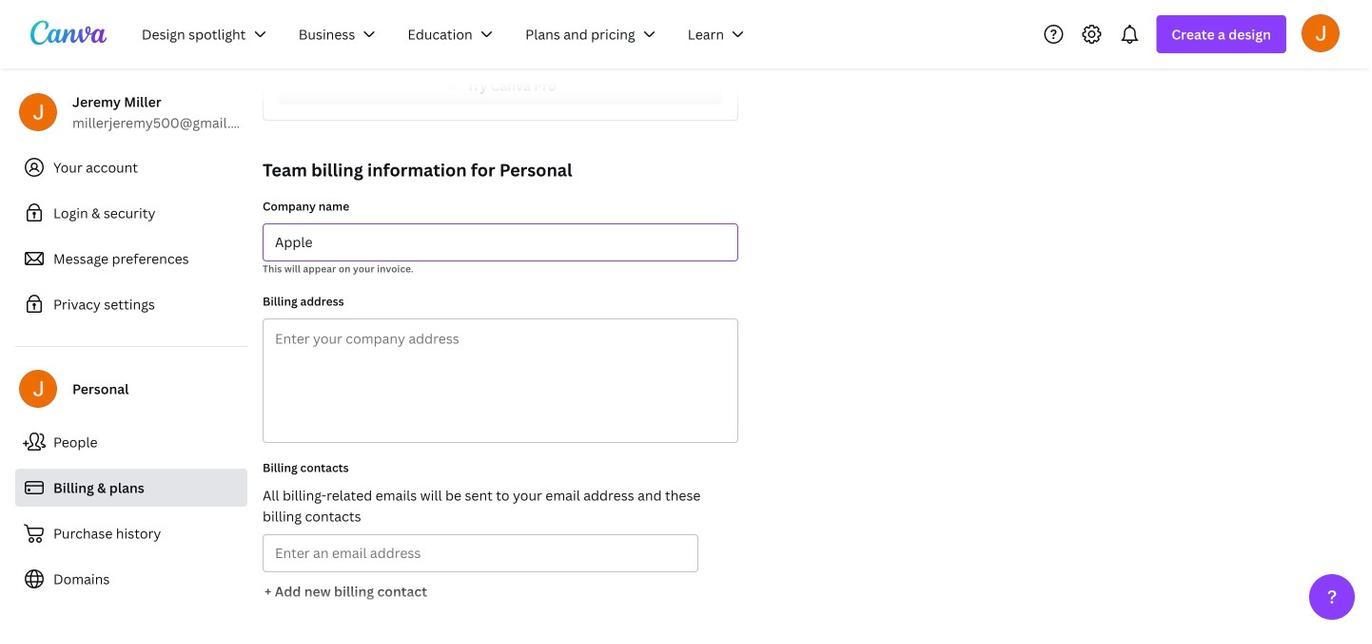 Task type: describe. For each thing, give the bounding box(es) containing it.
jeremy miller image
[[1302, 14, 1340, 52]]

Enter your company name text field
[[275, 225, 726, 261]]

Enter your company address text field
[[264, 320, 738, 443]]

Enter an email address text field
[[275, 536, 686, 572]]



Task type: vqa. For each thing, say whether or not it's contained in the screenshot.
Top level navigation element
yes



Task type: locate. For each thing, give the bounding box(es) containing it.
top level navigation element
[[129, 15, 765, 53]]



